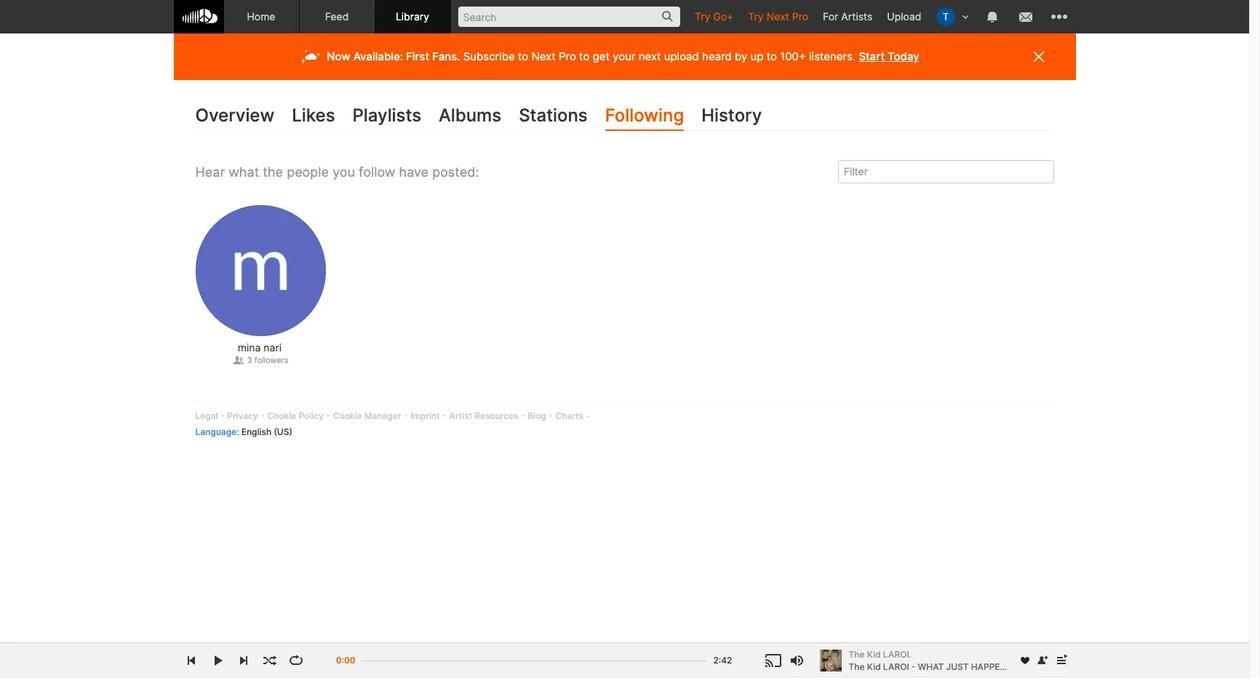 Task type: locate. For each thing, give the bounding box(es) containing it.
kid left laroi
[[867, 661, 881, 672]]

2 to from the left
[[579, 49, 590, 63]]

albums
[[439, 105, 501, 126]]

playlists
[[353, 105, 421, 126]]

privacy link
[[227, 411, 258, 422]]

1 horizontal spatial pro
[[792, 10, 809, 23]]

to right the subscribe
[[518, 49, 528, 63]]

1 kid from the top
[[867, 649, 881, 660]]

⁃ right charts link on the bottom left
[[586, 411, 591, 422]]

2 kid from the top
[[867, 661, 881, 672]]

⁃ left blog on the left of the page
[[521, 411, 525, 422]]

try right go+
[[748, 10, 764, 23]]

next up image
[[1053, 652, 1070, 669]]

to left get
[[579, 49, 590, 63]]

⁃ left artist
[[442, 411, 447, 422]]

next up 100+
[[767, 10, 789, 23]]

pro left for
[[792, 10, 809, 23]]

None search field
[[451, 0, 688, 33]]

progress bar
[[363, 653, 706, 678]]

4 ⁃ from the left
[[404, 411, 408, 422]]

2 ⁃ from the left
[[260, 411, 265, 422]]

following link
[[605, 102, 684, 131]]

1 horizontal spatial to
[[579, 49, 590, 63]]

7 ⁃ from the left
[[549, 411, 553, 422]]

tara schultz's avatar element
[[936, 7, 955, 26]]

subscribe
[[463, 49, 515, 63]]

mina nari's avatar element
[[195, 206, 326, 336]]

⁃ right policy
[[326, 411, 331, 422]]

overview link
[[195, 102, 275, 131]]

next down search search field on the top of page
[[532, 49, 556, 63]]

kid
[[867, 649, 881, 660], [867, 661, 881, 672]]

try left go+
[[695, 10, 711, 23]]

1 vertical spatial pro
[[559, 49, 576, 63]]

try
[[695, 10, 711, 23], [748, 10, 764, 23]]

available:
[[353, 49, 403, 63]]

⁃ up english
[[260, 411, 265, 422]]

laroi
[[883, 661, 909, 672]]

heard
[[702, 49, 732, 63]]

1 horizontal spatial cookie
[[333, 411, 362, 422]]

up
[[751, 49, 764, 63]]

people
[[287, 164, 329, 180]]

0 vertical spatial the
[[849, 649, 865, 660]]

⁃ left imprint link at left
[[404, 411, 408, 422]]

nari
[[264, 342, 282, 354]]

home link
[[224, 0, 299, 33]]

just
[[946, 661, 969, 672]]

imprint link
[[411, 411, 440, 422]]

kid left laroi.
[[867, 649, 881, 660]]

8 ⁃ from the left
[[586, 411, 591, 422]]

legal link
[[195, 411, 218, 422]]

cookie
[[267, 411, 296, 422], [333, 411, 362, 422]]

mina
[[238, 342, 261, 354]]

your
[[613, 49, 636, 63]]

stations
[[519, 105, 588, 126]]

the
[[849, 649, 865, 660], [849, 661, 865, 672]]

by
[[735, 49, 748, 63]]

the kid laroi. the kid laroi - what just happened
[[849, 649, 1018, 672]]

1 try from the left
[[695, 10, 711, 23]]

upload
[[887, 10, 922, 23]]

1 vertical spatial the
[[849, 661, 865, 672]]

following
[[605, 105, 684, 126]]

-
[[912, 661, 916, 672]]

hear what the people you follow have posted:
[[195, 164, 479, 180]]

cookie policy link
[[267, 411, 324, 422]]

pro left get
[[559, 49, 576, 63]]

1 ⁃ from the left
[[220, 411, 225, 422]]

100+
[[780, 49, 806, 63]]

for artists
[[823, 10, 873, 23]]

history
[[702, 105, 762, 126]]

what
[[918, 661, 944, 672]]

cookie up (us)
[[267, 411, 296, 422]]

0 vertical spatial next
[[767, 10, 789, 23]]

0 horizontal spatial cookie
[[267, 411, 296, 422]]

0:00
[[336, 655, 355, 666]]

1 to from the left
[[518, 49, 528, 63]]

upload link
[[880, 0, 929, 33]]

mina nari link
[[238, 341, 282, 355]]

the kid laroi - what just happened link
[[849, 660, 1018, 674]]

laroi.
[[883, 649, 912, 660]]

2 try from the left
[[748, 10, 764, 23]]

0 horizontal spatial pro
[[559, 49, 576, 63]]

get
[[593, 49, 610, 63]]

legal
[[195, 411, 218, 422]]

cookie left manager
[[333, 411, 362, 422]]

blog link
[[528, 411, 546, 422]]

to
[[518, 49, 528, 63], [579, 49, 590, 63], [767, 49, 777, 63]]

listeners.
[[809, 49, 856, 63]]

to right up
[[767, 49, 777, 63]]

try next pro link
[[741, 0, 816, 33]]

Filter text field
[[838, 160, 1054, 184]]

0 vertical spatial kid
[[867, 649, 881, 660]]

2 cookie from the left
[[333, 411, 362, 422]]

2 horizontal spatial to
[[767, 49, 777, 63]]

1 vertical spatial kid
[[867, 661, 881, 672]]

0 vertical spatial pro
[[792, 10, 809, 23]]

now available: first fans. subscribe to next pro to get your next upload heard by up to 100+ listeners. start today
[[327, 49, 920, 63]]

1 horizontal spatial try
[[748, 10, 764, 23]]

0 horizontal spatial to
[[518, 49, 528, 63]]

0 horizontal spatial try
[[695, 10, 711, 23]]

try go+
[[695, 10, 734, 23]]

⁃ right blog link
[[549, 411, 553, 422]]

the
[[263, 164, 283, 180]]

start
[[859, 49, 885, 63]]

imprint
[[411, 411, 440, 422]]

posted:
[[432, 164, 479, 180]]

try for try next pro
[[748, 10, 764, 23]]

⁃
[[220, 411, 225, 422], [260, 411, 265, 422], [326, 411, 331, 422], [404, 411, 408, 422], [442, 411, 447, 422], [521, 411, 525, 422], [549, 411, 553, 422], [586, 411, 591, 422]]

⁃ right the legal link
[[220, 411, 225, 422]]

today
[[888, 49, 920, 63]]

0 horizontal spatial next
[[532, 49, 556, 63]]

home
[[247, 10, 275, 23]]

3 ⁃ from the left
[[326, 411, 331, 422]]

pro
[[792, 10, 809, 23], [559, 49, 576, 63]]



Task type: vqa. For each thing, say whether or not it's contained in the screenshot.
LAROI.
yes



Task type: describe. For each thing, give the bounding box(es) containing it.
1 cookie from the left
[[267, 411, 296, 422]]

3 followers link
[[233, 355, 289, 366]]

3
[[247, 355, 252, 366]]

language:
[[195, 427, 239, 437]]

try go+ link
[[688, 0, 741, 33]]

next
[[639, 49, 661, 63]]

2 the from the top
[[849, 661, 865, 672]]

library
[[396, 10, 429, 23]]

charts link
[[556, 411, 584, 422]]

now
[[327, 49, 351, 63]]

legal ⁃ privacy ⁃ cookie policy ⁃ cookie manager ⁃ imprint ⁃ artist resources ⁃ blog ⁃ charts ⁃ language: english (us)
[[195, 411, 591, 437]]

5 ⁃ from the left
[[442, 411, 447, 422]]

try next pro
[[748, 10, 809, 23]]

english
[[241, 427, 272, 437]]

3 to from the left
[[767, 49, 777, 63]]

blog
[[528, 411, 546, 422]]

Search search field
[[458, 7, 680, 27]]

start today link
[[859, 49, 920, 63]]

(us)
[[274, 427, 292, 437]]

likes link
[[292, 102, 335, 131]]

2:42
[[714, 655, 732, 666]]

happened
[[971, 661, 1018, 672]]

1 horizontal spatial next
[[767, 10, 789, 23]]

likes
[[292, 105, 335, 126]]

upload
[[664, 49, 699, 63]]

artists
[[841, 10, 873, 23]]

try for try go+
[[695, 10, 711, 23]]

cookie manager link
[[333, 411, 401, 422]]

go+
[[713, 10, 734, 23]]

overview
[[195, 105, 275, 126]]

follow
[[359, 164, 395, 180]]

policy
[[299, 411, 324, 422]]

playlists link
[[353, 102, 421, 131]]

artist
[[449, 411, 472, 422]]

you
[[333, 164, 355, 180]]

1 the from the top
[[849, 649, 865, 660]]

history link
[[702, 102, 762, 131]]

1 vertical spatial next
[[532, 49, 556, 63]]

what
[[229, 164, 259, 180]]

the kid laroi. link
[[849, 648, 1011, 661]]

fans.
[[432, 49, 460, 63]]

6 ⁃ from the left
[[521, 411, 525, 422]]

charts
[[556, 411, 584, 422]]

privacy
[[227, 411, 258, 422]]

have
[[399, 164, 429, 180]]

hear
[[195, 164, 225, 180]]

manager
[[364, 411, 401, 422]]

library link
[[375, 0, 451, 33]]

for
[[823, 10, 839, 23]]

albums link
[[439, 102, 501, 131]]

feed link
[[299, 0, 375, 33]]

feed
[[325, 10, 349, 23]]

stations link
[[519, 102, 588, 131]]

mina nari 3 followers
[[238, 342, 289, 366]]

for artists link
[[816, 0, 880, 33]]

artist resources link
[[449, 411, 518, 422]]

the kid laroi - what just happened element
[[820, 650, 842, 672]]

first
[[406, 49, 429, 63]]

resources
[[475, 411, 518, 422]]

followers
[[254, 355, 289, 366]]



